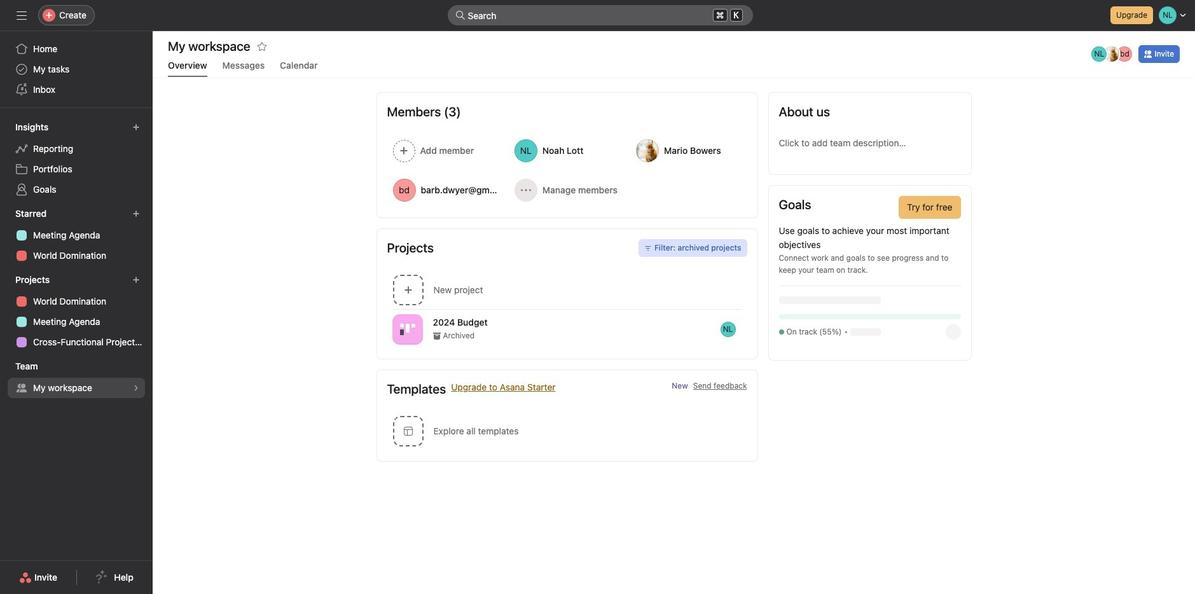 Task type: locate. For each thing, give the bounding box(es) containing it.
Search tasks, projects, and more text field
[[447, 5, 753, 25]]

starred element
[[0, 202, 153, 268]]

new insights image
[[132, 123, 140, 131]]

teams element
[[0, 355, 153, 401]]

projects element
[[0, 268, 153, 355]]

insights element
[[0, 116, 153, 202]]

None field
[[447, 5, 753, 25]]

add items to starred image
[[132, 210, 140, 218]]

show options image
[[742, 324, 752, 334]]

board image
[[400, 321, 415, 337]]

new project or portfolio image
[[132, 276, 140, 284]]

hide sidebar image
[[17, 10, 27, 20]]



Task type: describe. For each thing, give the bounding box(es) containing it.
add to starred image
[[257, 41, 267, 52]]

prominent image
[[455, 10, 465, 20]]

global element
[[0, 31, 153, 107]]

see details, my workspace image
[[132, 384, 140, 392]]

filter projects image
[[644, 244, 652, 252]]



Task type: vqa. For each thing, say whether or not it's contained in the screenshot.
2nd "Cross-functional project plan" link Cross-
no



